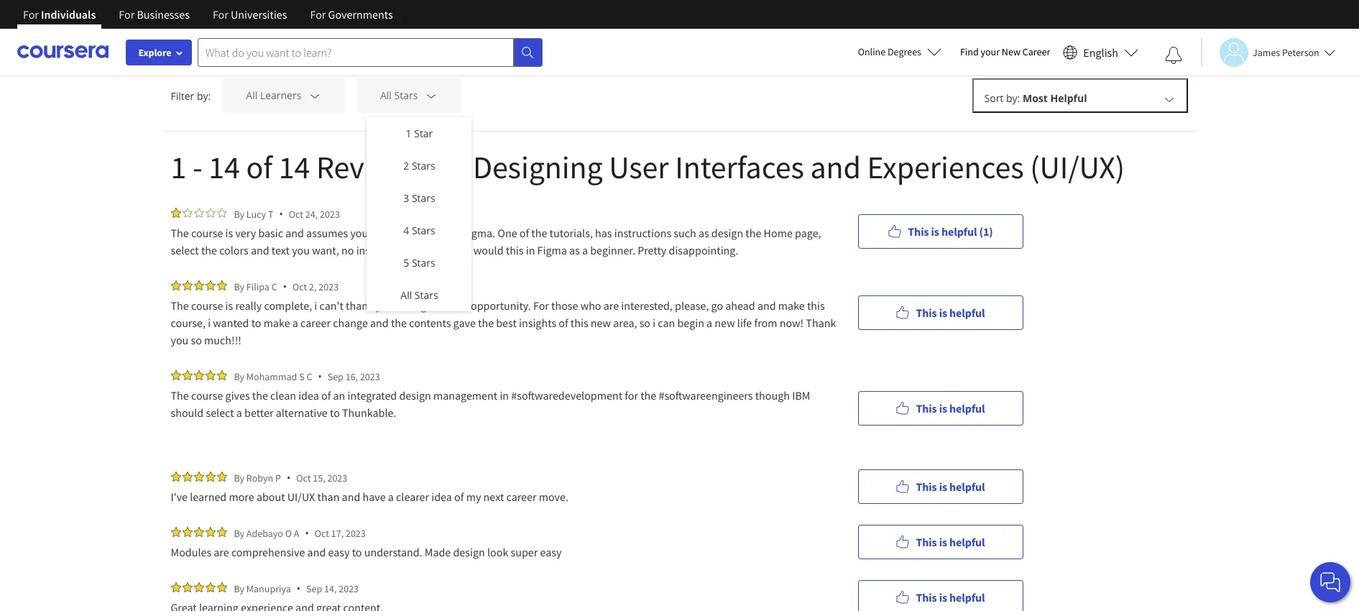Task type: describe. For each thing, give the bounding box(es) containing it.
and down thank on the left
[[370, 316, 389, 330]]

reviews
[[237, 28, 276, 42]]

see all 5 star reviews
[[171, 28, 276, 42]]

in inside the course is very basic and assumes you have knowledge of figma. one of the tutorials, has instructions such as design the home page, select the colors and text you want, no instructions on how you would this in figma as a beginner. pretty disappointing.
[[526, 243, 535, 257]]

this up gave
[[451, 298, 469, 313]]

stars for 3 stars menu item
[[412, 191, 435, 205]]

now!
[[780, 316, 804, 330]]

beginner.
[[590, 243, 635, 257]]

is for p
[[939, 479, 947, 494]]

select inside 'the course gives the clean idea of an integrated design management in #softwaredevelopment for the #softwareengineers though ibm should select a better alternative to thunkable.'
[[206, 405, 234, 420]]

2023 inside by manupriya • sep 14, 2023
[[339, 582, 359, 595]]

have inside the course is very basic and assumes you have knowledge of figma. one of the tutorials, has instructions such as design the home page, select the colors and text you want, no instructions on how you would this in figma as a beginner. pretty disappointing.
[[370, 226, 394, 240]]

made
[[425, 545, 451, 559]]

ahead
[[726, 298, 755, 313]]

select inside the course is very basic and assumes you have knowledge of figma. one of the tutorials, has instructions such as design the home page, select the colors and text you want, no instructions on how you would this in figma as a beginner. pretty disappointing.
[[171, 243, 199, 257]]

2023 inside by adebayo o a • oct 17, 2023
[[346, 527, 366, 540]]

ui/ux
[[287, 490, 315, 504]]

by for about
[[234, 471, 244, 484]]

of inside 'the course gives the clean idea of an integrated design management in #softwaredevelopment for the #softwareengineers though ibm should select a better alternative to thunkable.'
[[321, 388, 331, 403]]

2023 inside the "by mohammad s c • sep 16, 2023"
[[360, 370, 380, 383]]

5 this is helpful button from the top
[[858, 580, 1023, 611]]

filipa
[[246, 280, 270, 293]]

robyn
[[246, 471, 273, 484]]

all stars menu item
[[367, 279, 472, 311]]

0 horizontal spatial make
[[264, 316, 290, 330]]

english button
[[1058, 29, 1144, 75]]

clean
[[270, 388, 296, 403]]

the left 'colors'
[[201, 243, 217, 257]]

1 vertical spatial have
[[363, 490, 386, 504]]

is inside 'the course is really complete, i can't thank you enough for this opportunity. for those who are interested, please, go ahead and make this course, i wanted to make a career change and the contents gave the best insights of this new area, so i can begin a new life from now! thank you so much!!!'
[[225, 298, 233, 313]]

1 star menu item
[[367, 117, 472, 150]]

2 vertical spatial design
[[453, 545, 485, 559]]

• right p
[[287, 471, 291, 485]]

one
[[498, 226, 517, 240]]

idea inside 'the course gives the clean idea of an integrated design management in #softwaredevelopment for the #softwareengineers though ibm should select a better alternative to thunkable.'
[[298, 388, 319, 403]]

a inside 'the course gives the clean idea of an integrated design management in #softwaredevelopment for the #softwareengineers though ibm should select a better alternative to thunkable.'
[[236, 405, 242, 420]]

0 vertical spatial make
[[778, 298, 805, 313]]

for for governments
[[310, 7, 326, 22]]

• right a
[[305, 526, 309, 540]]

2,
[[309, 280, 317, 293]]

to inside 'the course is really complete, i can't thank you enough for this opportunity. for those who are interested, please, go ahead and make this course, i wanted to make a career change and the contents gave the best insights of this new area, so i can begin a new life from now! thank you so much!!!'
[[251, 316, 261, 330]]

(1)
[[979, 224, 993, 238]]

designing
[[473, 147, 603, 187]]

reviews
[[316, 147, 424, 187]]

james
[[1253, 46, 1280, 59]]

area,
[[613, 316, 637, 330]]

colors
[[219, 243, 249, 257]]

and down by adebayo o a • oct 17, 2023 at bottom
[[307, 545, 326, 559]]

stars for 4 stars menu item
[[412, 224, 435, 237]]

you up no
[[350, 226, 368, 240]]

oct for complete,
[[293, 280, 307, 293]]

o
[[285, 527, 292, 540]]

5 inside menu item
[[403, 256, 409, 270]]

thunkable.
[[342, 405, 396, 420]]

the for the course is very basic and assumes you have knowledge of figma. one of the tutorials, has instructions such as design the home page, select the colors and text you want, no instructions on how you would this in figma as a beginner. pretty disappointing.
[[171, 226, 189, 240]]

james peterson
[[1253, 46, 1320, 59]]

What do you want to learn? text field
[[198, 38, 514, 66]]

experiences
[[867, 147, 1024, 187]]

for inside 'the course is really complete, i can't thank you enough for this opportunity. for those who are interested, please, go ahead and make this course, i wanted to make a career change and the contents gave the best insights of this new area, so i can begin a new life from now! thank you so much!!!'
[[533, 298, 549, 313]]

4 stars
[[403, 224, 435, 237]]

for for individuals
[[23, 7, 39, 22]]

is for s
[[939, 401, 947, 415]]

a down complete, at the left
[[292, 316, 298, 330]]

online degrees button
[[847, 36, 953, 68]]

this for modules are comprehensive and easy to understand. made design look super easy
[[916, 534, 937, 549]]

3
[[403, 191, 409, 205]]

individuals
[[41, 7, 96, 22]]

1 for 1 star
[[406, 127, 412, 140]]

is for o
[[939, 534, 947, 549]]

modules are comprehensive and easy to understand. made design look super easy
[[171, 545, 562, 559]]

mohammad
[[246, 370, 297, 383]]

helpful for the course is very basic and assumes you have knowledge of figma. one of the tutorials, has instructions such as design the home page, select the colors and text you want, no instructions on how you would this in figma as a beginner. pretty disappointing.
[[942, 224, 977, 238]]

by:
[[197, 89, 211, 102]]

-
[[193, 147, 202, 187]]

governments
[[328, 7, 393, 22]]

begin
[[678, 316, 704, 330]]

helpful for modules are comprehensive and easy to understand. made design look super easy
[[950, 534, 985, 549]]

can
[[658, 316, 675, 330]]

i've learned more about ui/ux than and have a clearer idea of my next career move.
[[171, 490, 569, 504]]

2 new from the left
[[715, 316, 735, 330]]

0 horizontal spatial so
[[191, 333, 202, 347]]

by for really
[[234, 280, 244, 293]]

figma
[[537, 243, 567, 257]]

learned
[[190, 490, 227, 504]]

show notifications image
[[1165, 47, 1183, 64]]

go
[[711, 298, 723, 313]]

opportunity.
[[471, 298, 531, 313]]

you right text
[[292, 243, 310, 257]]

change
[[333, 316, 368, 330]]

all stars inside dropdown button
[[380, 89, 418, 102]]

by for the
[[234, 370, 244, 383]]

home
[[764, 226, 793, 240]]

to inside 'the course gives the clean idea of an integrated design management in #softwaredevelopment for the #softwareengineers though ibm should select a better alternative to thunkable.'
[[330, 405, 340, 420]]

should
[[171, 405, 204, 420]]

this is helpful for #softwareengineers
[[916, 401, 985, 415]]

are inside 'the course is really complete, i can't thank you enough for this opportunity. for those who are interested, please, go ahead and make this course, i wanted to make a career change and the contents gave the best insights of this new area, so i can begin a new life from now! thank you so much!!!'
[[604, 298, 619, 313]]

• right manupriya
[[297, 582, 301, 595]]

explore
[[138, 46, 171, 59]]

disappointing.
[[669, 243, 739, 257]]

chat with us image
[[1319, 571, 1342, 594]]

who
[[581, 298, 601, 313]]

this is helpful (1)
[[908, 224, 993, 238]]

better
[[244, 405, 274, 420]]

about
[[257, 490, 285, 504]]

#softwareengineers
[[659, 388, 753, 403]]

3 stars
[[403, 191, 435, 205]]

the left the "best"
[[478, 316, 494, 330]]

for for universities
[[213, 7, 228, 22]]

how
[[430, 243, 451, 257]]

very
[[235, 226, 256, 240]]

figma.
[[463, 226, 495, 240]]

more
[[229, 490, 254, 504]]

0 vertical spatial as
[[699, 226, 709, 240]]

of up how
[[451, 226, 461, 240]]

manupriya
[[246, 582, 291, 595]]

an
[[333, 388, 345, 403]]

2 star image from the left
[[205, 208, 215, 218]]

4 this is helpful button from the top
[[858, 524, 1023, 559]]

the for the course is really complete, i can't thank you enough for this opportunity. for those who are interested, please, go ahead and make this course, i wanted to make a career change and the contents gave the best insights of this new area, so i can begin a new life from now! thank you so much!!!
[[171, 298, 189, 313]]

than
[[317, 490, 340, 504]]

all inside menu item
[[401, 288, 412, 302]]

the course is really complete, i can't thank you enough for this opportunity. for those who are interested, please, go ahead and make this course, i wanted to make a career change and the contents gave the best insights of this new area, so i can begin a new life from now! thank you so much!!!
[[171, 298, 839, 347]]

for inside 'the course is really complete, i can't thank you enough for this opportunity. for those who are interested, please, go ahead and make this course, i wanted to make a career change and the contents gave the best insights of this new area, so i can begin a new life from now! thank you so much!!!'
[[435, 298, 448, 313]]

for governments
[[310, 7, 393, 22]]

the up figma
[[531, 226, 547, 240]]

thank
[[806, 316, 836, 330]]

4 this is helpful from the top
[[916, 534, 985, 549]]

career inside 'the course is really complete, i can't thank you enough for this opportunity. for those who are interested, please, go ahead and make this course, i wanted to make a career change and the contents gave the best insights of this new area, so i can begin a new life from now! thank you so much!!!'
[[301, 316, 331, 330]]

this inside the course is very basic and assumes you have knowledge of figma. one of the tutorials, has instructions such as design the home page, select the colors and text you want, no instructions on how you would this in figma as a beginner. pretty disappointing.
[[506, 243, 524, 257]]

clearer
[[396, 490, 429, 504]]

all
[[191, 28, 203, 42]]

is for c
[[939, 305, 947, 320]]

comprehensive
[[231, 545, 305, 559]]

2 horizontal spatial i
[[653, 316, 656, 330]]

1 14 from the left
[[209, 147, 240, 187]]

enough
[[396, 298, 433, 313]]

t
[[268, 207, 274, 220]]

this down who
[[571, 316, 588, 330]]

star
[[414, 127, 433, 140]]

all stars inside menu item
[[401, 288, 438, 302]]

wanted
[[213, 316, 249, 330]]

stars for 5 stars menu item
[[412, 256, 435, 270]]

complete,
[[264, 298, 312, 313]]

filter
[[171, 89, 194, 102]]

by for and
[[234, 527, 244, 540]]

and down basic
[[251, 243, 269, 257]]

move.
[[539, 490, 569, 504]]

modules
[[171, 545, 211, 559]]

a left clearer
[[388, 490, 394, 504]]

• right t
[[279, 207, 283, 221]]

and up from
[[758, 298, 776, 313]]

5 stars menu item
[[367, 247, 472, 279]]

gave
[[453, 316, 476, 330]]

the left home
[[746, 226, 762, 240]]

helpful for the course gives the clean idea of an integrated design management in #softwaredevelopment for the #softwareengineers though ibm should select a better alternative to thunkable.
[[950, 401, 985, 415]]

this for the course gives the clean idea of an integrated design management in #softwaredevelopment for the #softwareengineers though ibm should select a better alternative to thunkable.
[[916, 401, 937, 415]]

14,
[[324, 582, 337, 595]]

sep inside the "by mohammad s c • sep 16, 2023"
[[328, 370, 344, 383]]

by for very
[[234, 207, 244, 220]]

user
[[609, 147, 669, 187]]

adebayo
[[246, 527, 283, 540]]

in inside 'the course gives the clean idea of an integrated design management in #softwaredevelopment for the #softwareengineers though ibm should select a better alternative to thunkable.'
[[500, 388, 509, 403]]

degrees
[[888, 45, 922, 58]]

ibm
[[792, 388, 810, 403]]

p
[[275, 471, 281, 484]]

1 - 14 of 14 reviews for designing user interfaces and experiences (ui/ux)
[[171, 147, 1125, 187]]



Task type: locate. For each thing, give the bounding box(es) containing it.
thank
[[346, 298, 374, 313]]

• right s
[[318, 370, 322, 383]]

have left 4
[[370, 226, 394, 240]]

make up now!
[[778, 298, 805, 313]]

0 vertical spatial so
[[640, 316, 651, 330]]

the inside the course is very basic and assumes you have knowledge of figma. one of the tutorials, has instructions such as design the home page, select the colors and text you want, no instructions on how you would this in figma as a beginner. pretty disappointing.
[[171, 226, 189, 240]]

1 horizontal spatial so
[[640, 316, 651, 330]]

stars
[[394, 89, 418, 102], [412, 159, 435, 173], [412, 191, 435, 205], [412, 224, 435, 237], [412, 256, 435, 270], [415, 288, 438, 302]]

of left an
[[321, 388, 331, 403]]

select down star image
[[171, 243, 199, 257]]

1 vertical spatial instructions
[[356, 243, 413, 257]]

2 horizontal spatial star image
[[217, 208, 227, 218]]

1 horizontal spatial select
[[206, 405, 234, 420]]

to left 'understand.'
[[352, 545, 362, 559]]

those
[[551, 298, 578, 313]]

star image
[[182, 208, 192, 218], [205, 208, 215, 218], [217, 208, 227, 218]]

1 horizontal spatial c
[[307, 370, 312, 383]]

find your new career link
[[953, 43, 1058, 61]]

for inside 'the course gives the clean idea of an integrated design management in #softwaredevelopment for the #softwareengineers though ibm should select a better alternative to thunkable.'
[[625, 388, 638, 403]]

2 vertical spatial for
[[625, 388, 638, 403]]

management
[[433, 388, 498, 403]]

by inside by adebayo o a • oct 17, 2023
[[234, 527, 244, 540]]

2 horizontal spatial to
[[352, 545, 362, 559]]

is for •
[[939, 590, 947, 604]]

this is helpful button for #softwareengineers
[[858, 391, 1023, 425]]

0 horizontal spatial easy
[[328, 545, 350, 559]]

1 vertical spatial all stars
[[401, 288, 438, 302]]

select down gives
[[206, 405, 234, 420]]

stars right 2 on the left top
[[412, 159, 435, 173]]

all stars up contents on the bottom of page
[[401, 288, 438, 302]]

course for i
[[191, 298, 223, 313]]

course for the
[[191, 226, 223, 240]]

of up lucy
[[246, 147, 272, 187]]

the inside 'the course is really complete, i can't thank you enough for this opportunity. for those who are interested, please, go ahead and make this course, i wanted to make a career change and the contents gave the best insights of this new area, so i can begin a new life from now! thank you so much!!!'
[[171, 298, 189, 313]]

3 this is helpful from the top
[[916, 479, 985, 494]]

0 vertical spatial select
[[171, 243, 199, 257]]

the up should
[[171, 388, 189, 403]]

this down one
[[506, 243, 524, 257]]

by inside by lucy t • oct 24, 2023
[[234, 207, 244, 220]]

2 14 from the left
[[279, 147, 310, 187]]

14 right -
[[209, 147, 240, 187]]

understand.
[[364, 545, 422, 559]]

the up better
[[252, 388, 268, 403]]

all up 1 star menu item
[[380, 89, 392, 102]]

1 horizontal spatial as
[[699, 226, 709, 240]]

this inside this is helpful (1) button
[[908, 224, 929, 238]]

to
[[251, 316, 261, 330], [330, 405, 340, 420], [352, 545, 362, 559]]

as down tutorials,
[[569, 243, 580, 257]]

this for the course is very basic and assumes you have knowledge of figma. one of the tutorials, has instructions such as design the home page, select the colors and text you want, no instructions on how you would this in figma as a beginner. pretty disappointing.
[[908, 224, 929, 238]]

5 inside button
[[206, 28, 211, 42]]

2023 inside by filipa c • oct 2, 2023
[[319, 280, 339, 293]]

for individuals
[[23, 7, 96, 22]]

0 vertical spatial career
[[301, 316, 331, 330]]

oct inside by robyn p • oct 15, 2023
[[296, 471, 311, 484]]

0 horizontal spatial 14
[[209, 147, 240, 187]]

star image
[[194, 208, 204, 218]]

6 by from the top
[[234, 582, 244, 595]]

text
[[272, 243, 290, 257]]

course up course,
[[191, 298, 223, 313]]

sep left 14,
[[306, 582, 322, 595]]

i left the can
[[653, 316, 656, 330]]

2023 right 2,
[[319, 280, 339, 293]]

3 course from the top
[[191, 388, 223, 403]]

menu
[[367, 117, 472, 311]]

stars inside dropdown button
[[394, 89, 418, 102]]

can't
[[320, 298, 344, 313]]

easy right super
[[540, 545, 562, 559]]

this is helpful for who
[[916, 305, 985, 320]]

2 horizontal spatial design
[[712, 226, 743, 240]]

5 left "on"
[[403, 256, 409, 270]]

oct inside by filipa c • oct 2, 2023
[[293, 280, 307, 293]]

much!!!
[[204, 333, 241, 347]]

(ui/ux)
[[1030, 147, 1125, 187]]

c right s
[[307, 370, 312, 383]]

course,
[[171, 316, 206, 330]]

you right thank on the left
[[376, 298, 394, 313]]

None search field
[[198, 38, 543, 66]]

instructions
[[614, 226, 672, 240], [356, 243, 413, 257]]

1 left star on the top of the page
[[406, 127, 412, 140]]

by inside by manupriya • sep 14, 2023
[[234, 582, 244, 595]]

2 this is helpful from the top
[[916, 401, 985, 415]]

no
[[341, 243, 354, 257]]

0 horizontal spatial in
[[500, 388, 509, 403]]

1 horizontal spatial all
[[401, 288, 412, 302]]

1 horizontal spatial idea
[[432, 490, 452, 504]]

design up disappointing.
[[712, 226, 743, 240]]

my
[[466, 490, 481, 504]]

1 vertical spatial make
[[264, 316, 290, 330]]

oct left 24,
[[289, 207, 303, 220]]

2 the from the top
[[171, 298, 189, 313]]

1 vertical spatial course
[[191, 298, 223, 313]]

chevron down image
[[308, 89, 321, 102], [425, 89, 438, 102]]

0 horizontal spatial new
[[591, 316, 611, 330]]

2 vertical spatial to
[[352, 545, 362, 559]]

the down the enough on the left of page
[[391, 316, 407, 330]]

in right management
[[500, 388, 509, 403]]

by inside by robyn p • oct 15, 2023
[[234, 471, 244, 484]]

1 course from the top
[[191, 226, 223, 240]]

1 vertical spatial for
[[435, 298, 448, 313]]

a
[[294, 527, 299, 540]]

1 horizontal spatial 5
[[403, 256, 409, 270]]

of inside 'the course is really complete, i can't thank you enough for this opportunity. for those who are interested, please, go ahead and make this course, i wanted to make a career change and the contents gave the best insights of this new area, so i can begin a new life from now! thank you so much!!!'
[[559, 316, 568, 330]]

next
[[483, 490, 504, 504]]

filled star image
[[194, 280, 204, 290], [171, 370, 181, 380], [182, 370, 192, 380], [194, 370, 204, 380], [217, 370, 227, 380], [217, 472, 227, 482], [171, 527, 181, 537], [182, 527, 192, 537], [194, 527, 204, 537], [205, 527, 215, 537], [205, 582, 215, 592]]

1 vertical spatial career
[[506, 490, 537, 504]]

0 horizontal spatial career
[[301, 316, 331, 330]]

and right than
[[342, 490, 360, 504]]

by lucy t • oct 24, 2023
[[234, 207, 340, 221]]

course inside the course is very basic and assumes you have knowledge of figma. one of the tutorials, has instructions such as design the home page, select the colors and text you want, no instructions on how you would this in figma as a beginner. pretty disappointing.
[[191, 226, 223, 240]]

0 vertical spatial to
[[251, 316, 261, 330]]

sep inside by manupriya • sep 14, 2023
[[306, 582, 322, 595]]

4 by from the top
[[234, 471, 244, 484]]

0 vertical spatial 1
[[406, 127, 412, 140]]

from
[[754, 316, 777, 330]]

i right course,
[[208, 316, 211, 330]]

so down interested,
[[640, 316, 651, 330]]

5 this is helpful from the top
[[916, 590, 985, 604]]

c inside the "by mohammad s c • sep 16, 2023"
[[307, 370, 312, 383]]

0 horizontal spatial as
[[569, 243, 580, 257]]

make down complete, at the left
[[264, 316, 290, 330]]

1 vertical spatial idea
[[432, 490, 452, 504]]

1 inside menu item
[[406, 127, 412, 140]]

the for the course gives the clean idea of an integrated design management in #softwaredevelopment for the #softwareengineers though ibm should select a better alternative to thunkable.
[[171, 388, 189, 403]]

chevron down image up star on the top of the page
[[425, 89, 438, 102]]

1 vertical spatial so
[[191, 333, 202, 347]]

this is helpful
[[916, 305, 985, 320], [916, 401, 985, 415], [916, 479, 985, 494], [916, 534, 985, 549], [916, 590, 985, 604]]

1
[[406, 127, 412, 140], [171, 147, 186, 187]]

1 horizontal spatial i
[[314, 298, 317, 313]]

and
[[810, 147, 861, 187], [286, 226, 304, 240], [251, 243, 269, 257], [758, 298, 776, 313], [370, 316, 389, 330], [342, 490, 360, 504], [307, 545, 326, 559]]

0 horizontal spatial c
[[272, 280, 277, 293]]

this up the thank
[[807, 298, 825, 313]]

new down who
[[591, 316, 611, 330]]

to down an
[[330, 405, 340, 420]]

2023 right 15,
[[327, 471, 347, 484]]

this for the course is really complete, i can't thank you enough for this opportunity. for those who are interested, please, go ahead and make this course, i wanted to make a career change and the contents gave the best insights of this new area, so i can begin a new life from now! thank you so much!!!
[[916, 305, 937, 320]]

2 this is helpful button from the top
[[858, 391, 1023, 425]]

0 vertical spatial for
[[430, 147, 467, 187]]

you right how
[[453, 243, 471, 257]]

of right one
[[520, 226, 529, 240]]

for up insights
[[533, 298, 549, 313]]

oct for ui/ux
[[296, 471, 311, 484]]

3 star image from the left
[[217, 208, 227, 218]]

3 stars menu item
[[367, 182, 472, 214]]

2 chevron down image from the left
[[425, 89, 438, 102]]

by left lucy
[[234, 207, 244, 220]]

1 horizontal spatial make
[[778, 298, 805, 313]]

1 horizontal spatial instructions
[[614, 226, 672, 240]]

all inside dropdown button
[[380, 89, 392, 102]]

the
[[171, 226, 189, 240], [171, 298, 189, 313], [171, 388, 189, 403]]

1 vertical spatial design
[[399, 388, 431, 403]]

2 vertical spatial course
[[191, 388, 223, 403]]

insights
[[519, 316, 556, 330]]

0 horizontal spatial to
[[251, 316, 261, 330]]

i
[[314, 298, 317, 313], [208, 316, 211, 330], [653, 316, 656, 330]]

see
[[171, 28, 188, 42]]

1 vertical spatial c
[[307, 370, 312, 383]]

knowledge
[[396, 226, 449, 240]]

1 horizontal spatial easy
[[540, 545, 562, 559]]

stars for 'all stars' menu item
[[415, 288, 438, 302]]

idea right clearer
[[432, 490, 452, 504]]

• up complete, at the left
[[283, 280, 287, 293]]

by inside the "by mohammad s c • sep 16, 2023"
[[234, 370, 244, 383]]

0 vertical spatial instructions
[[614, 226, 672, 240]]

menu containing 1 star
[[367, 117, 472, 311]]

in
[[526, 243, 535, 257], [500, 388, 509, 403]]

chevron down image inside all stars dropdown button
[[425, 89, 438, 102]]

0 horizontal spatial 5
[[206, 28, 211, 42]]

this is helpful button for move.
[[858, 469, 1023, 504]]

are right who
[[604, 298, 619, 313]]

sep left 16,
[[328, 370, 344, 383]]

this
[[506, 243, 524, 257], [451, 298, 469, 313], [807, 298, 825, 313], [571, 316, 588, 330]]

0 vertical spatial course
[[191, 226, 223, 240]]

and up page,
[[810, 147, 861, 187]]

0 horizontal spatial all
[[380, 89, 392, 102]]

2 by from the top
[[234, 280, 244, 293]]

2023 right 14,
[[339, 582, 359, 595]]

stars up contents on the bottom of page
[[415, 288, 438, 302]]

1 this is helpful button from the top
[[858, 295, 1023, 330]]

businesses
[[137, 7, 190, 22]]

this for i've learned more about ui/ux than and have a clearer idea of my next career move.
[[916, 479, 937, 494]]

interfaces
[[675, 147, 804, 187]]

see all 5 star reviews button
[[171, 10, 290, 60]]

course inside 'the course gives the clean idea of an integrated design management in #softwaredevelopment for the #softwareengineers though ibm should select a better alternative to thunkable.'
[[191, 388, 223, 403]]

on
[[416, 243, 428, 257]]

are right modules
[[214, 545, 229, 559]]

a inside the course is very basic and assumes you have knowledge of figma. one of the tutorials, has instructions such as design the home page, select the colors and text you want, no instructions on how you would this in figma as a beginner. pretty disappointing.
[[582, 243, 588, 257]]

and down by lucy t • oct 24, 2023
[[286, 226, 304, 240]]

you down course,
[[171, 333, 189, 347]]

2 stars menu item
[[367, 150, 472, 182]]

0 vertical spatial c
[[272, 280, 277, 293]]

1 this is helpful from the top
[[916, 305, 985, 320]]

of left my
[[454, 490, 464, 504]]

1 vertical spatial are
[[214, 545, 229, 559]]

for up see all 5 star reviews
[[213, 7, 228, 22]]

2023 inside by robyn p • oct 15, 2023
[[327, 471, 347, 484]]

0 vertical spatial are
[[604, 298, 619, 313]]

contents
[[409, 316, 451, 330]]

5 by from the top
[[234, 527, 244, 540]]

have
[[370, 226, 394, 240], [363, 490, 386, 504]]

oct left 2,
[[293, 280, 307, 293]]

1 horizontal spatial 14
[[279, 147, 310, 187]]

explore button
[[126, 40, 192, 65]]

0 horizontal spatial select
[[171, 243, 199, 257]]

3 this is helpful button from the top
[[858, 469, 1023, 504]]

1 horizontal spatial new
[[715, 316, 735, 330]]

1 horizontal spatial star image
[[205, 208, 215, 218]]

1 horizontal spatial to
[[330, 405, 340, 420]]

helpful for i've learned more about ui/ux than and have a clearer idea of my next career move.
[[950, 479, 985, 494]]

2023 inside by lucy t • oct 24, 2023
[[320, 207, 340, 220]]

course up should
[[191, 388, 223, 403]]

1 vertical spatial 1
[[171, 147, 186, 187]]

by inside by filipa c • oct 2, 2023
[[234, 280, 244, 293]]

0 vertical spatial all stars
[[380, 89, 418, 102]]

is
[[931, 224, 939, 238], [225, 226, 233, 240], [225, 298, 233, 313], [939, 305, 947, 320], [939, 401, 947, 415], [939, 479, 947, 494], [939, 534, 947, 549], [939, 590, 947, 604]]

0 horizontal spatial 1
[[171, 147, 186, 187]]

1 vertical spatial sep
[[306, 582, 322, 595]]

oct
[[289, 207, 303, 220], [293, 280, 307, 293], [296, 471, 311, 484], [315, 527, 329, 540]]

2 easy from the left
[[540, 545, 562, 559]]

design left look
[[453, 545, 485, 559]]

1 new from the left
[[591, 316, 611, 330]]

for left governments
[[310, 7, 326, 22]]

filled star image
[[171, 208, 181, 218], [171, 280, 181, 290], [182, 280, 192, 290], [205, 280, 215, 290], [217, 280, 227, 290], [205, 370, 215, 380], [171, 472, 181, 482], [182, 472, 192, 482], [194, 472, 204, 482], [205, 472, 215, 482], [217, 527, 227, 537], [171, 582, 181, 592], [182, 582, 192, 592], [194, 582, 204, 592], [217, 582, 227, 592]]

0 vertical spatial have
[[370, 226, 394, 240]]

for left businesses
[[119, 7, 135, 22]]

1 vertical spatial the
[[171, 298, 189, 313]]

0 horizontal spatial i
[[208, 316, 211, 330]]

1 by from the top
[[234, 207, 244, 220]]

course inside 'the course is really complete, i can't thank you enough for this opportunity. for those who are interested, please, go ahead and make this course, i wanted to make a career change and the contents gave the best insights of this new area, so i can begin a new life from now! thank you so much!!!'
[[191, 298, 223, 313]]

1 vertical spatial to
[[330, 405, 340, 420]]

0 vertical spatial 5
[[206, 28, 211, 42]]

0 horizontal spatial star image
[[182, 208, 192, 218]]

stars right 4
[[412, 224, 435, 237]]

instructions down 4
[[356, 243, 413, 257]]

oct for basic
[[289, 207, 303, 220]]

new down go
[[715, 316, 735, 330]]

for right #softwaredevelopment
[[625, 388, 638, 403]]

by left manupriya
[[234, 582, 244, 595]]

universities
[[231, 7, 287, 22]]

all stars button
[[357, 78, 461, 113]]

1 easy from the left
[[328, 545, 350, 559]]

1 vertical spatial select
[[206, 405, 234, 420]]

career down the can't
[[301, 316, 331, 330]]

basic
[[258, 226, 283, 240]]

easy down 17,
[[328, 545, 350, 559]]

2 course from the top
[[191, 298, 223, 313]]

1 star
[[406, 127, 433, 140]]

oct inside by lucy t • oct 24, 2023
[[289, 207, 303, 220]]

career right next
[[506, 490, 537, 504]]

chevron down image down 'what do you want to learn?' text box
[[308, 89, 321, 102]]

1 horizontal spatial are
[[604, 298, 619, 313]]

design inside 'the course gives the clean idea of an integrated design management in #softwaredevelopment for the #softwareengineers though ibm should select a better alternative to thunkable.'
[[399, 388, 431, 403]]

stars up 1 star in the left of the page
[[394, 89, 418, 102]]

instructions up pretty
[[614, 226, 672, 240]]

pretty
[[638, 243, 667, 257]]

a down gives
[[236, 405, 242, 420]]

the course gives the clean idea of an integrated design management in #softwaredevelopment for the #softwareengineers though ibm should select a better alternative to thunkable.
[[171, 388, 813, 420]]

0 horizontal spatial are
[[214, 545, 229, 559]]

2023 right 16,
[[360, 370, 380, 383]]

1 horizontal spatial design
[[453, 545, 485, 559]]

stars for 2 stars menu item
[[412, 159, 435, 173]]

the up course,
[[171, 298, 189, 313]]

tutorials,
[[550, 226, 593, 240]]

so down course,
[[191, 333, 202, 347]]

this is helpful for move.
[[916, 479, 985, 494]]

16,
[[346, 370, 358, 383]]

super
[[511, 545, 538, 559]]

as
[[699, 226, 709, 240], [569, 243, 580, 257]]

helpful for the course is really complete, i can't thank you enough for this opportunity. for those who are interested, please, go ahead and make this course, i wanted to make a career change and the contents gave the best insights of this new area, so i can begin a new life from now! thank you so much!!!
[[950, 305, 985, 320]]

0 vertical spatial all
[[380, 89, 392, 102]]

1 left -
[[171, 147, 186, 187]]

chevron down image
[[1163, 93, 1176, 106]]

in left figma
[[526, 243, 535, 257]]

for for businesses
[[119, 7, 135, 22]]

0 vertical spatial in
[[526, 243, 535, 257]]

gives
[[225, 388, 250, 403]]

0 horizontal spatial design
[[399, 388, 431, 403]]

1 for 1 - 14 of 14 reviews for designing user interfaces and experiences (ui/ux)
[[171, 147, 186, 187]]

0 horizontal spatial instructions
[[356, 243, 413, 257]]

0 horizontal spatial chevron down image
[[308, 89, 321, 102]]

best
[[496, 316, 517, 330]]

stars inside menu item
[[415, 288, 438, 302]]

this is helpful button for who
[[858, 295, 1023, 330]]

the course is very basic and assumes you have knowledge of figma. one of the tutorials, has instructions such as design the home page, select the colors and text you want, no instructions on how you would this in figma as a beginner. pretty disappointing.
[[171, 226, 824, 257]]

for left individuals
[[23, 7, 39, 22]]

1 star image from the left
[[182, 208, 192, 218]]

online degrees
[[858, 45, 922, 58]]

0 vertical spatial idea
[[298, 388, 319, 403]]

5 right all
[[206, 28, 211, 42]]

4 stars menu item
[[367, 214, 472, 247]]

1 horizontal spatial 1
[[406, 127, 412, 140]]

would
[[474, 243, 504, 257]]

1 horizontal spatial in
[[526, 243, 535, 257]]

a right begin on the bottom of the page
[[707, 316, 713, 330]]

is for t
[[931, 224, 939, 238]]

14 up by lucy t • oct 24, 2023
[[279, 147, 310, 187]]

1 vertical spatial as
[[569, 243, 580, 257]]

4
[[403, 224, 409, 237]]

1 horizontal spatial career
[[506, 490, 537, 504]]

course down star image
[[191, 226, 223, 240]]

i left the can't
[[314, 298, 317, 313]]

s
[[299, 370, 305, 383]]

such
[[674, 226, 696, 240]]

for universities
[[213, 7, 287, 22]]

c inside by filipa c • oct 2, 2023
[[272, 280, 277, 293]]

for businesses
[[119, 7, 190, 22]]

0 vertical spatial design
[[712, 226, 743, 240]]

24,
[[305, 207, 318, 220]]

filter by:
[[171, 89, 211, 102]]

3 the from the top
[[171, 388, 189, 403]]

all
[[380, 89, 392, 102], [401, 288, 412, 302]]

1 vertical spatial in
[[500, 388, 509, 403]]

0 vertical spatial the
[[171, 226, 189, 240]]

interested,
[[621, 298, 673, 313]]

idea up alternative
[[298, 388, 319, 403]]

5 stars
[[403, 256, 435, 270]]

0 horizontal spatial sep
[[306, 582, 322, 595]]

the inside 'the course gives the clean idea of an integrated design management in #softwaredevelopment for the #softwareengineers though ibm should select a better alternative to thunkable.'
[[171, 388, 189, 403]]

by filipa c • oct 2, 2023
[[234, 280, 339, 293]]

of
[[246, 147, 272, 187], [451, 226, 461, 240], [520, 226, 529, 240], [559, 316, 568, 330], [321, 388, 331, 403], [454, 490, 464, 504]]

to down really
[[251, 316, 261, 330]]

0 vertical spatial sep
[[328, 370, 344, 383]]

1 horizontal spatial chevron down image
[[425, 89, 438, 102]]

by left filipa
[[234, 280, 244, 293]]

1 vertical spatial all
[[401, 288, 412, 302]]

design inside the course is very basic and assumes you have knowledge of figma. one of the tutorials, has instructions such as design the home page, select the colors and text you want, no instructions on how you would this in figma as a beginner. pretty disappointing.
[[712, 226, 743, 240]]

oct inside by adebayo o a • oct 17, 2023
[[315, 527, 329, 540]]

2 vertical spatial the
[[171, 388, 189, 403]]

0 horizontal spatial idea
[[298, 388, 319, 403]]

1 horizontal spatial sep
[[328, 370, 344, 383]]

3 by from the top
[[234, 370, 244, 383]]

1 chevron down image from the left
[[308, 89, 321, 102]]

the left #softwareengineers
[[641, 388, 657, 403]]

banner navigation
[[12, 0, 404, 40]]

2 stars
[[403, 159, 435, 173]]

is inside the course is very basic and assumes you have knowledge of figma. one of the tutorials, has instructions such as design the home page, select the colors and text you want, no instructions on how you would this in figma as a beginner. pretty disappointing.
[[225, 226, 233, 240]]

coursera image
[[17, 40, 109, 63]]

by left adebayo
[[234, 527, 244, 540]]

1 the from the top
[[171, 226, 189, 240]]

1 vertical spatial 5
[[403, 256, 409, 270]]



Task type: vqa. For each thing, say whether or not it's contained in the screenshot.
Oct inside By Adebayo O A • Oct 17, 2023
yes



